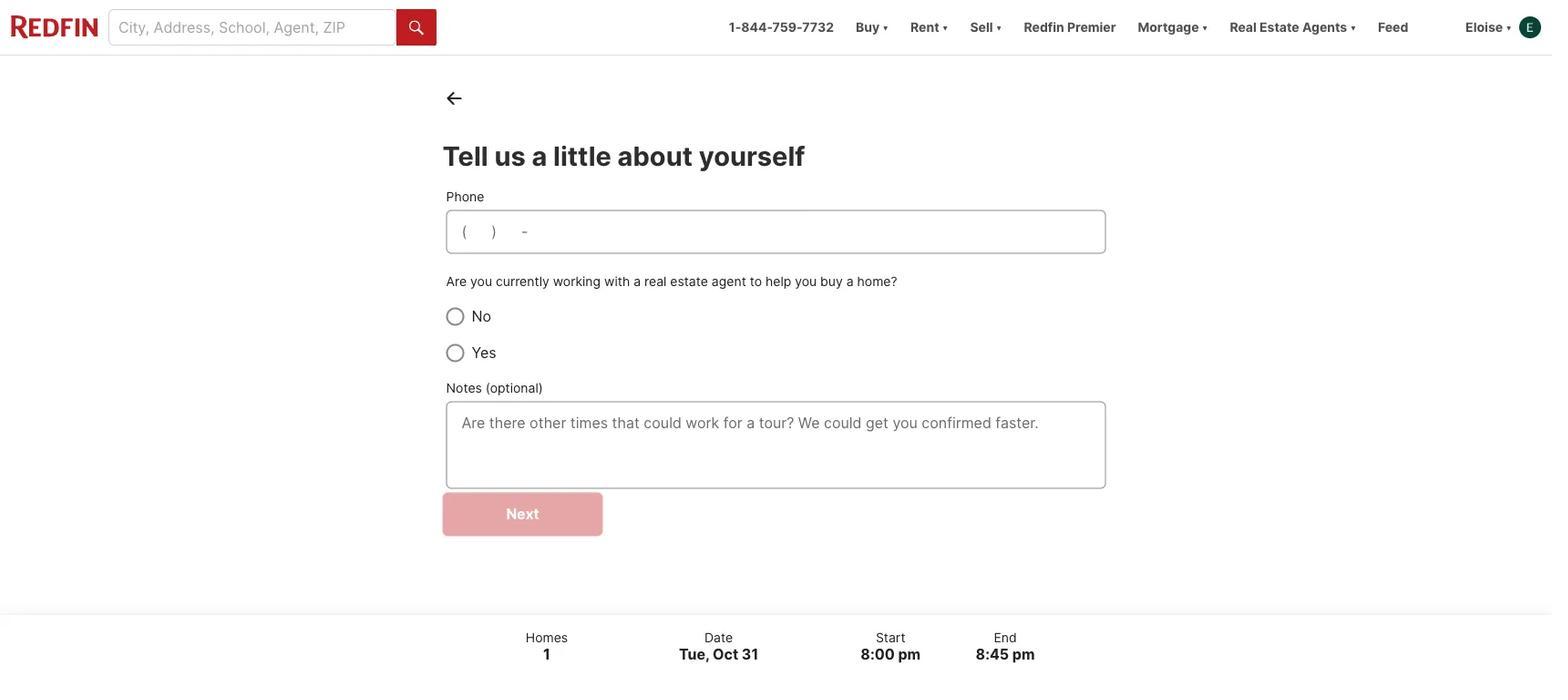Task type: locate. For each thing, give the bounding box(es) containing it.
▾ inside buy ▾ dropdown button
[[883, 20, 889, 35]]

0 horizontal spatial you
[[470, 274, 492, 289]]

844-
[[741, 20, 773, 35]]

a left real
[[634, 274, 641, 289]]

2 you from the left
[[795, 274, 817, 289]]

pm inside start 8:00 pm
[[898, 646, 921, 664]]

pm
[[898, 646, 921, 664], [1013, 646, 1035, 664]]

phone
[[446, 189, 484, 204]]

▾ right "buy"
[[883, 20, 889, 35]]

real
[[645, 274, 667, 289]]

currently
[[496, 274, 550, 289]]

▾ for rent ▾
[[943, 20, 949, 35]]

rent ▾ button
[[900, 0, 960, 55]]

estate
[[1260, 20, 1300, 35]]

real estate agents ▾
[[1230, 20, 1357, 35]]

▾ left user photo
[[1507, 20, 1513, 35]]

you
[[470, 274, 492, 289], [795, 274, 817, 289]]

Yes radio
[[446, 344, 465, 362]]

1-844-759-7732
[[729, 20, 834, 35]]

rent
[[911, 20, 940, 35]]

▾ inside rent ▾ dropdown button
[[943, 20, 949, 35]]

5 ▾ from the left
[[1351, 20, 1357, 35]]

▾ for mortgage ▾
[[1202, 20, 1208, 35]]

▾ for sell ▾
[[996, 20, 1002, 35]]

6 ▾ from the left
[[1507, 20, 1513, 35]]

little
[[553, 140, 612, 172]]

City, Address, School, Agent, ZIP search field
[[108, 9, 397, 46]]

1 horizontal spatial a
[[634, 274, 641, 289]]

▾ inside real estate agents ▾ 'link'
[[1351, 20, 1357, 35]]

1-
[[729, 20, 741, 35]]

1
[[543, 646, 551, 664]]

start
[[876, 630, 906, 646]]

1 horizontal spatial you
[[795, 274, 817, 289]]

no
[[472, 307, 492, 325]]

us
[[495, 140, 526, 172]]

user photo image
[[1520, 16, 1542, 38]]

eloise ▾
[[1466, 20, 1513, 35]]

rent ▾
[[911, 20, 949, 35]]

(optional)
[[486, 380, 543, 396]]

oct
[[713, 646, 739, 664]]

1 horizontal spatial pm
[[1013, 646, 1035, 664]]

feed button
[[1368, 0, 1455, 55]]

a
[[532, 140, 547, 172], [634, 274, 641, 289], [847, 274, 854, 289]]

0 horizontal spatial pm
[[898, 646, 921, 664]]

2 pm from the left
[[1013, 646, 1035, 664]]

you left buy
[[795, 274, 817, 289]]

sell ▾
[[970, 20, 1002, 35]]

No radio
[[446, 307, 465, 326]]

▾
[[883, 20, 889, 35], [943, 20, 949, 35], [996, 20, 1002, 35], [1202, 20, 1208, 35], [1351, 20, 1357, 35], [1507, 20, 1513, 35]]

▾ inside mortgage ▾ dropdown button
[[1202, 20, 1208, 35]]

1 pm from the left
[[898, 646, 921, 664]]

notes
[[446, 380, 482, 396]]

▾ right sell
[[996, 20, 1002, 35]]

1 you from the left
[[470, 274, 492, 289]]

1 ▾ from the left
[[883, 20, 889, 35]]

help
[[766, 274, 792, 289]]

pm down start in the right of the page
[[898, 646, 921, 664]]

2 ▾ from the left
[[943, 20, 949, 35]]

▾ right rent
[[943, 20, 949, 35]]

pm inside end 8:45 pm
[[1013, 646, 1035, 664]]

4 ▾ from the left
[[1202, 20, 1208, 35]]

about
[[618, 140, 693, 172]]

you right are
[[470, 274, 492, 289]]

home?
[[857, 274, 898, 289]]

real
[[1230, 20, 1257, 35]]

buy ▾ button
[[856, 0, 889, 55]]

pm for 8:45 pm
[[1013, 646, 1035, 664]]

mortgage ▾ button
[[1127, 0, 1219, 55]]

buy
[[821, 274, 843, 289]]

a right buy
[[847, 274, 854, 289]]

▾ right agents
[[1351, 20, 1357, 35]]

▾ right mortgage
[[1202, 20, 1208, 35]]

buy ▾ button
[[845, 0, 900, 55]]

mortgage ▾ button
[[1138, 0, 1208, 55]]

▾ inside sell ▾ dropdown button
[[996, 20, 1002, 35]]

date tue, oct  31
[[679, 630, 759, 664]]

working
[[553, 274, 601, 289]]

3 ▾ from the left
[[996, 20, 1002, 35]]

notes (optional)
[[446, 380, 543, 396]]

a right the us
[[532, 140, 547, 172]]

yourself
[[699, 140, 806, 172]]

pm down end
[[1013, 646, 1035, 664]]



Task type: vqa. For each thing, say whether or not it's contained in the screenshot.
'whether'
no



Task type: describe. For each thing, give the bounding box(es) containing it.
2 horizontal spatial a
[[847, 274, 854, 289]]

buy
[[856, 20, 880, 35]]

redfin
[[1024, 20, 1065, 35]]

▾ for buy ▾
[[883, 20, 889, 35]]

sell ▾ button
[[970, 0, 1002, 55]]

▾ for eloise ▾
[[1507, 20, 1513, 35]]

are
[[446, 274, 467, 289]]

yes
[[472, 344, 497, 362]]

are you currently working with a real estate agent to help you buy a home?
[[446, 274, 898, 289]]

buy ▾
[[856, 20, 889, 35]]

to
[[750, 274, 762, 289]]

homes 1
[[526, 630, 568, 664]]

31
[[742, 646, 759, 664]]

sell ▾ button
[[960, 0, 1013, 55]]

eloise
[[1466, 20, 1504, 35]]

tell
[[443, 140, 488, 172]]

mortgage
[[1138, 20, 1199, 35]]

are you currently working with a real estate agent to help you buy a home? element
[[446, 306, 1106, 364]]

premier
[[1068, 20, 1116, 35]]

7732
[[803, 20, 834, 35]]

real estate agents ▾ button
[[1219, 0, 1368, 55]]

8:45
[[976, 646, 1009, 664]]

tell us a little about yourself
[[443, 140, 806, 172]]

start 8:00 pm
[[861, 630, 921, 664]]

date
[[705, 630, 733, 646]]

tue,
[[679, 646, 710, 664]]

rent ▾ button
[[911, 0, 949, 55]]

homes
[[526, 630, 568, 646]]

(      )      - text field
[[462, 221, 1091, 243]]

8:00
[[861, 646, 895, 664]]

end
[[994, 630, 1017, 646]]

Are there other times that could work for a tour? We could get you confirmed faster. text field
[[462, 412, 1091, 478]]

pm for 8:00 pm
[[898, 646, 921, 664]]

mortgage ▾
[[1138, 20, 1208, 35]]

redfin premier
[[1024, 20, 1116, 35]]

submit search image
[[409, 21, 424, 35]]

0 horizontal spatial a
[[532, 140, 547, 172]]

end 8:45 pm
[[976, 630, 1035, 664]]

next
[[506, 505, 539, 523]]

759-
[[773, 20, 803, 35]]

1-844-759-7732 link
[[729, 20, 834, 35]]

next button
[[443, 493, 603, 536]]

agents
[[1303, 20, 1348, 35]]

agent
[[712, 274, 746, 289]]

estate
[[670, 274, 708, 289]]

feed
[[1379, 20, 1409, 35]]

real estate agents ▾ link
[[1230, 0, 1357, 55]]

with
[[604, 274, 630, 289]]

redfin premier button
[[1013, 0, 1127, 55]]

sell
[[970, 20, 993, 35]]



